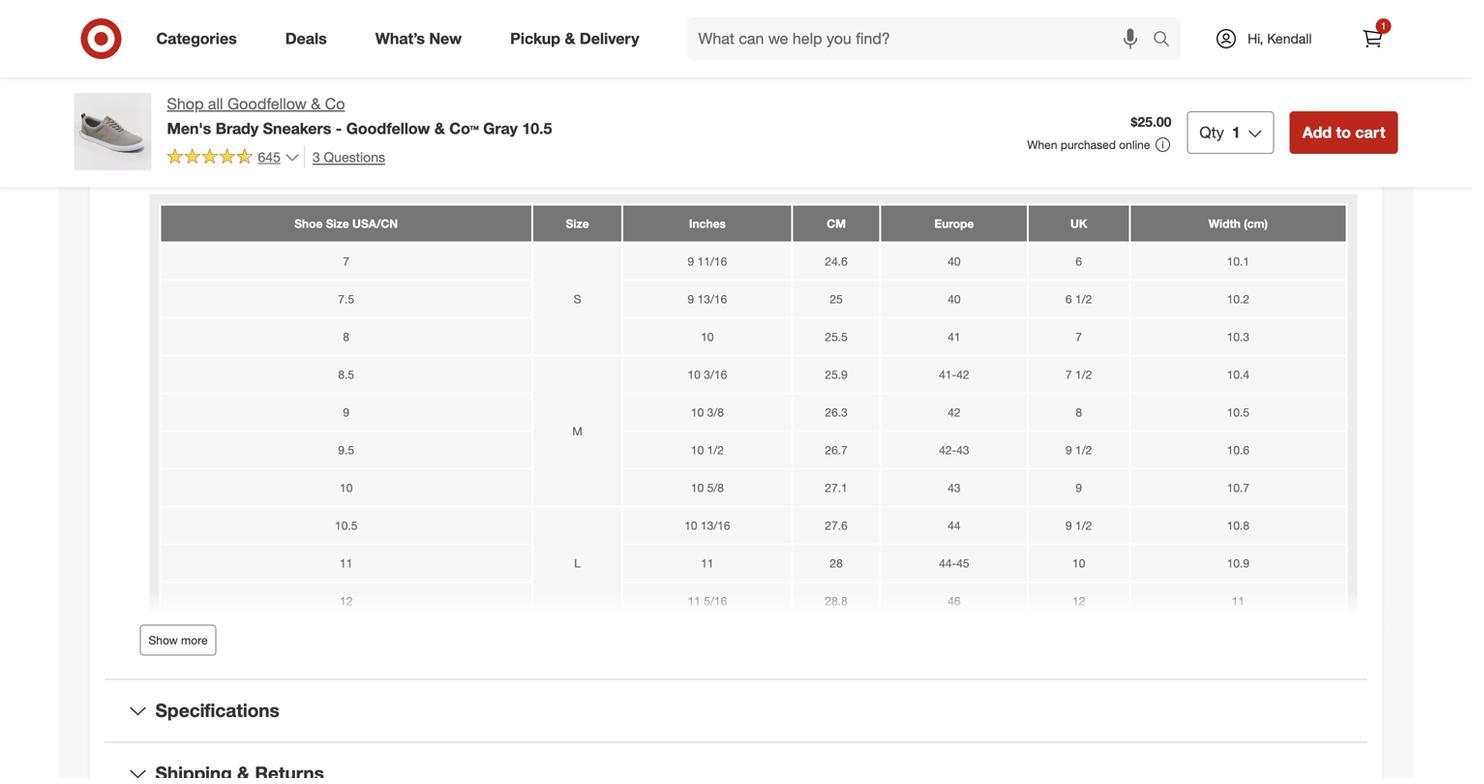 Task type: vqa. For each thing, say whether or not it's contained in the screenshot.
the Hi,
yes



Task type: describe. For each thing, give the bounding box(es) containing it.
0 vertical spatial goodfellow
[[227, 94, 307, 113]]

sneakers
[[263, 119, 331, 138]]

cart
[[1356, 123, 1386, 142]]

3 questions
[[313, 148, 385, 165]]

deals link
[[269, 17, 351, 60]]

0 horizontal spatial &
[[311, 94, 321, 113]]

add to cart button
[[1290, 111, 1398, 154]]

specifications
[[155, 700, 279, 722]]

specifications button
[[105, 680, 1367, 742]]

men's
[[167, 119, 211, 138]]

charts
[[197, 91, 254, 113]]

pickup
[[510, 29, 561, 48]]

1 vertical spatial 1
[[1232, 123, 1241, 142]]

size
[[155, 91, 192, 113]]

what's new
[[375, 29, 462, 48]]

size charts
[[155, 91, 254, 113]]

all
[[208, 94, 223, 113]]

what's
[[375, 29, 425, 48]]

645 link
[[167, 146, 300, 170]]

brady
[[216, 119, 259, 138]]

1 vertical spatial goodfellow
[[346, 119, 430, 138]]

10.5
[[522, 119, 552, 138]]

3 questions link
[[304, 146, 385, 168]]

categories link
[[140, 17, 261, 60]]

size charts button
[[105, 71, 1367, 133]]

deals
[[285, 29, 327, 48]]

qty 1
[[1200, 123, 1241, 142]]

delivery
[[580, 29, 639, 48]]

pickup & delivery link
[[494, 17, 664, 60]]

online
[[1119, 137, 1150, 152]]

-
[[336, 119, 342, 138]]

to
[[1336, 123, 1351, 142]]

3
[[313, 148, 320, 165]]

add to cart
[[1303, 123, 1386, 142]]

gray
[[483, 119, 518, 138]]

1 horizontal spatial 1
[[1381, 20, 1386, 32]]

show more
[[149, 633, 208, 648]]



Task type: locate. For each thing, give the bounding box(es) containing it.
when
[[1027, 137, 1058, 152]]

kendall
[[1267, 30, 1312, 47]]

1 horizontal spatial &
[[434, 119, 445, 138]]

1 right qty
[[1232, 123, 1241, 142]]

0 horizontal spatial goodfellow
[[227, 94, 307, 113]]

1 link
[[1352, 17, 1394, 60]]

$25.00
[[1131, 113, 1172, 130]]

when purchased online
[[1027, 137, 1150, 152]]

co
[[325, 94, 345, 113]]

What can we help you find? suggestions appear below search field
[[687, 17, 1158, 60]]

what's new link
[[359, 17, 486, 60]]

1 vertical spatial &
[[311, 94, 321, 113]]

purchased
[[1061, 137, 1116, 152]]

new
[[429, 29, 462, 48]]

0 vertical spatial &
[[565, 29, 575, 48]]

add
[[1303, 123, 1332, 142]]

hi,
[[1248, 30, 1264, 47]]

goodfellow up questions
[[346, 119, 430, 138]]

goodfellow up the brady at top
[[227, 94, 307, 113]]

categories
[[156, 29, 237, 48]]

& right pickup
[[565, 29, 575, 48]]

0 horizontal spatial 1
[[1232, 123, 1241, 142]]

2 vertical spatial &
[[434, 119, 445, 138]]

1
[[1381, 20, 1386, 32], [1232, 123, 1241, 142]]

& left co™
[[434, 119, 445, 138]]

image of men's brady sneakers - goodfellow & co™ gray 10.5 image
[[74, 93, 151, 170]]

qty
[[1200, 123, 1224, 142]]

1 right the kendall
[[1381, 20, 1386, 32]]

show more button
[[140, 625, 216, 656]]

&
[[565, 29, 575, 48], [311, 94, 321, 113], [434, 119, 445, 138]]

2 horizontal spatial &
[[565, 29, 575, 48]]

0 vertical spatial 1
[[1381, 20, 1386, 32]]

hi, kendall
[[1248, 30, 1312, 47]]

1 horizontal spatial goodfellow
[[346, 119, 430, 138]]

pickup & delivery
[[510, 29, 639, 48]]

more
[[181, 633, 208, 648]]

questions
[[324, 148, 385, 165]]

645
[[258, 148, 281, 165]]

& left co
[[311, 94, 321, 113]]

search button
[[1144, 17, 1191, 64]]

shop
[[167, 94, 204, 113]]

co™
[[449, 119, 479, 138]]

show
[[149, 633, 178, 648]]

goodfellow
[[227, 94, 307, 113], [346, 119, 430, 138]]

shop all goodfellow & co men's brady sneakers - goodfellow & co™ gray 10.5
[[167, 94, 552, 138]]

search
[[1144, 31, 1191, 50]]



